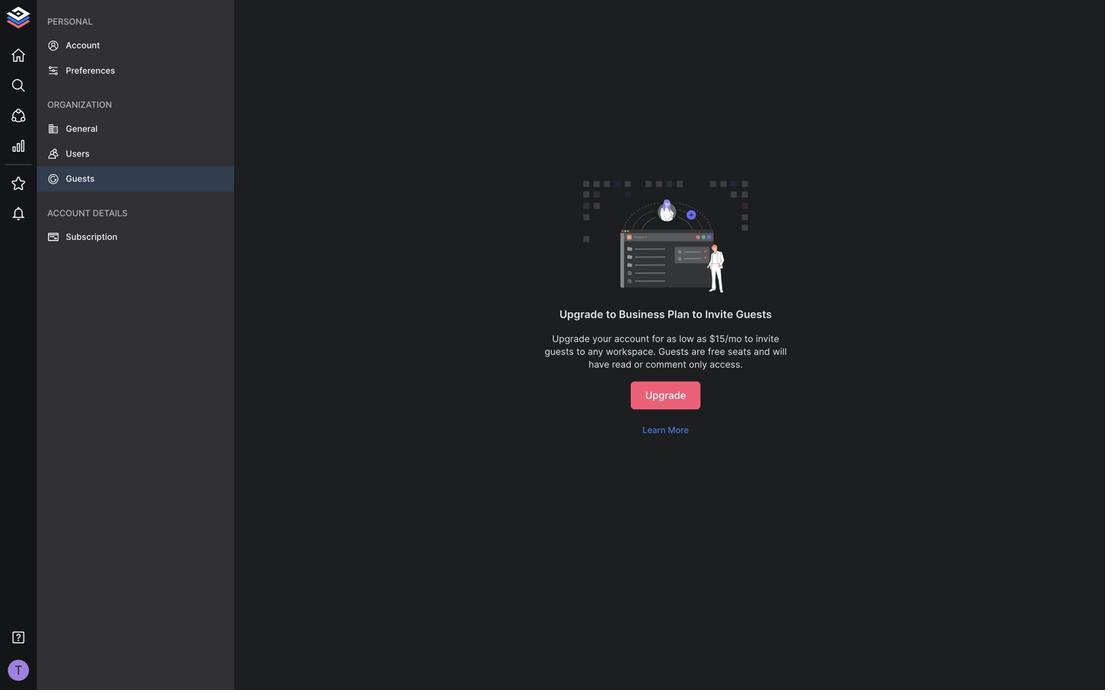 Task type: vqa. For each thing, say whether or not it's contained in the screenshot.
'ACCOUNT'
yes



Task type: locate. For each thing, give the bounding box(es) containing it.
account
[[47, 208, 90, 218]]

$15/mo
[[709, 333, 742, 345]]

account
[[614, 333, 649, 345]]

1 as from the left
[[667, 333, 677, 345]]

access.
[[710, 359, 743, 370]]

2 vertical spatial upgrade
[[645, 390, 686, 402]]

guests
[[66, 174, 95, 184], [736, 308, 772, 321], [658, 346, 689, 358]]

upgrade up guests
[[552, 333, 590, 345]]

upgrade to business plan to invite guests
[[559, 308, 772, 321]]

1 vertical spatial guests
[[736, 308, 772, 321]]

low
[[679, 333, 694, 345]]

guests inside the upgrade your account for as low as $15/mo to invite guests to any workspace. guests are free seats and will have read or comment only access.
[[658, 346, 689, 358]]

users link
[[37, 141, 234, 167]]

1 horizontal spatial as
[[697, 333, 707, 345]]

or
[[634, 359, 643, 370]]

upgrade
[[559, 308, 603, 321], [552, 333, 590, 345], [645, 390, 686, 402]]

upgrade for to
[[559, 308, 603, 321]]

account details
[[47, 208, 127, 218]]

have
[[589, 359, 609, 370]]

2 as from the left
[[697, 333, 707, 345]]

to left the any
[[576, 346, 585, 358]]

invite
[[756, 333, 779, 345]]

invite
[[705, 308, 733, 321]]

only
[[689, 359, 707, 370]]

0 horizontal spatial guests
[[66, 174, 95, 184]]

upgrade button
[[631, 382, 701, 410]]

users
[[66, 149, 90, 159]]

guests down users
[[66, 174, 95, 184]]

upgrade inside the upgrade your account for as low as $15/mo to invite guests to any workspace. guests are free seats and will have read or comment only access.
[[552, 333, 590, 345]]

upgrade down 'comment'
[[645, 390, 686, 402]]

2 horizontal spatial guests
[[736, 308, 772, 321]]

0 vertical spatial guests
[[66, 174, 95, 184]]

as up "are"
[[697, 333, 707, 345]]

upgrade up the your
[[559, 308, 603, 321]]

to up seats
[[744, 333, 753, 345]]

business
[[619, 308, 665, 321]]

2 vertical spatial guests
[[658, 346, 689, 358]]

guests link
[[37, 167, 234, 192]]

personal
[[47, 16, 93, 27]]

0 vertical spatial upgrade
[[559, 308, 603, 321]]

will
[[773, 346, 787, 358]]

learn more button
[[639, 420, 692, 441]]

learn more
[[642, 425, 689, 435]]

guests
[[545, 346, 574, 358]]

as right for at right
[[667, 333, 677, 345]]

are
[[691, 346, 705, 358]]

to
[[606, 308, 616, 321], [692, 308, 703, 321], [744, 333, 753, 345], [576, 346, 585, 358]]

1 horizontal spatial guests
[[658, 346, 689, 358]]

guests up 'comment'
[[658, 346, 689, 358]]

0 horizontal spatial as
[[667, 333, 677, 345]]

as
[[667, 333, 677, 345], [697, 333, 707, 345]]

1 vertical spatial upgrade
[[552, 333, 590, 345]]

guests up invite
[[736, 308, 772, 321]]



Task type: describe. For each thing, give the bounding box(es) containing it.
seats
[[728, 346, 751, 358]]

upgrade your account for as low as $15/mo to invite guests to any workspace. guests are free seats and will have read or comment only access.
[[545, 333, 787, 370]]

account link
[[37, 33, 234, 58]]

learn
[[642, 425, 666, 435]]

plan
[[668, 308, 690, 321]]

guests inside guests link
[[66, 174, 95, 184]]

comment
[[646, 359, 686, 370]]

organization
[[47, 100, 112, 110]]

preferences link
[[37, 58, 234, 83]]

t
[[15, 664, 22, 678]]

your
[[592, 333, 612, 345]]

any
[[588, 346, 603, 358]]

general
[[66, 124, 98, 134]]

t button
[[4, 656, 33, 685]]

subscription link
[[37, 225, 234, 250]]

more
[[668, 425, 689, 435]]

details
[[93, 208, 127, 218]]

and
[[754, 346, 770, 358]]

preferences
[[66, 65, 115, 76]]

to right plan
[[692, 308, 703, 321]]

workspace.
[[606, 346, 656, 358]]

free
[[708, 346, 725, 358]]

account
[[66, 40, 100, 50]]

read
[[612, 359, 632, 370]]

for
[[652, 333, 664, 345]]

upgrade inside button
[[645, 390, 686, 402]]

general link
[[37, 116, 234, 141]]

subscription
[[66, 232, 117, 242]]

upgrade for your
[[552, 333, 590, 345]]

to up the your
[[606, 308, 616, 321]]



